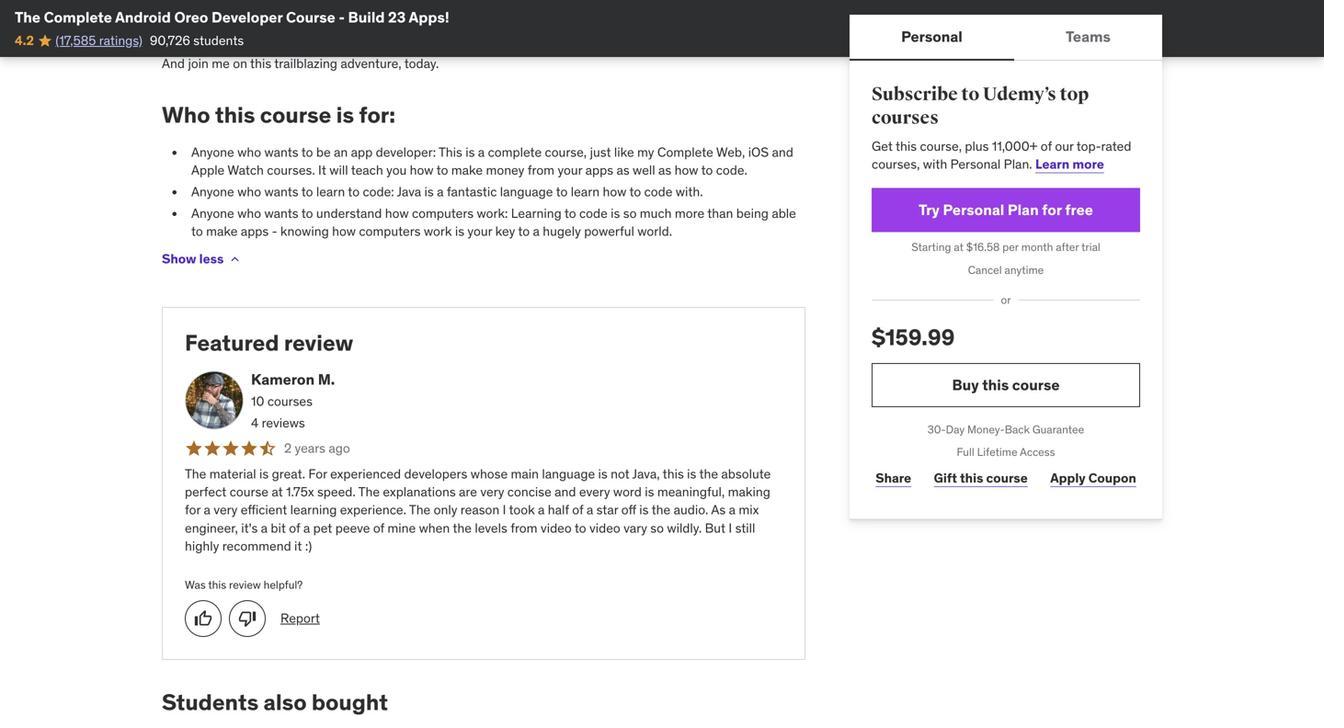 Task type: locate. For each thing, give the bounding box(es) containing it.
share button
[[872, 460, 916, 497]]

coding
[[162, 4, 203, 21]]

2 vertical spatial personal
[[943, 200, 1005, 219]]

much
[[640, 205, 672, 222]]

0 vertical spatial your
[[362, 4, 387, 21]]

this inside get this course, plus 11,000+ of our top-rated courses, with personal plan.
[[896, 138, 917, 154]]

1 horizontal spatial so
[[651, 520, 664, 536]]

apply
[[1051, 470, 1086, 487]]

wants up knowing on the top
[[264, 205, 299, 222]]

show less
[[162, 251, 224, 267]]

2 vertical spatial your
[[468, 223, 492, 240]]

achieve
[[315, 4, 359, 21]]

0 vertical spatial for
[[1042, 200, 1062, 219]]

1 horizontal spatial more
[[1073, 156, 1104, 172]]

up
[[315, 30, 329, 46]]

this right buy
[[982, 376, 1009, 394]]

so inside 'anyone who wants to be an app developer: this is a complete course, just like my complete web, ios and apple watch courses. it will teach you how to make money from your apps as well as how to code. anyone who wants to learn to code: java is a fantastic language to learn how to code with. anyone who wants to understand how computers work: learning to code is so much more than being able to make apps - knowing how computers work is your key to a hugely powerful world.'
[[623, 205, 637, 222]]

than
[[708, 205, 733, 222]]

0 vertical spatial complete
[[44, 8, 112, 27]]

this inside coding really can help you achieve your dreams. so click the button to sign up today – completely risk-free. and join me on this trailblazing adventure, today.
[[250, 55, 271, 72]]

0 vertical spatial apps
[[586, 162, 614, 178]]

0 vertical spatial courses
[[872, 107, 939, 129]]

1 horizontal spatial i
[[729, 520, 732, 536]]

at inside the material is great. for experienced developers whose main language is not java, this is the absolute perfect course at 1.75x speed. the explanations are very concise and every word is meaningful, making for a very efficient learning experience. the only reason i took a half of a star off is the audio. as a mix engineer, it's a bit of a pet peeve of mine when the levels from video to video vary so wildly. but i still highly recommend it :)
[[272, 484, 283, 500]]

the
[[15, 8, 41, 27], [185, 466, 206, 482], [358, 484, 380, 500], [409, 502, 431, 518]]

how down developer:
[[410, 162, 434, 178]]

this up courses,
[[896, 138, 917, 154]]

this right on
[[250, 55, 271, 72]]

of down experience.
[[373, 520, 384, 536]]

1 horizontal spatial courses
[[872, 107, 939, 129]]

apps!
[[409, 8, 449, 27]]

1 vertical spatial from
[[511, 520, 538, 536]]

apply coupon
[[1051, 470, 1137, 487]]

wildly.
[[667, 520, 702, 536]]

1 vertical spatial courses
[[267, 393, 313, 410]]

review up m.
[[284, 329, 353, 357]]

to up show less on the left top of page
[[191, 223, 203, 240]]

to inside coding really can help you achieve your dreams. so click the button to sign up today – completely risk-free. and join me on this trailblazing adventure, today.
[[273, 30, 284, 46]]

at left $16.58
[[954, 240, 964, 254]]

language up 'every'
[[542, 466, 595, 482]]

help
[[264, 4, 289, 21]]

computers down code:
[[359, 223, 421, 240]]

0 vertical spatial you
[[292, 4, 312, 21]]

and inside the material is great. for experienced developers whose main language is not java, this is the absolute perfect course at 1.75x speed. the explanations are very concise and every word is meaningful, making for a very efficient learning experience. the only reason i took a half of a star off is the audio. as a mix engineer, it's a bit of a pet peeve of mine when the levels from video to video vary so wildly. but i still highly recommend it :)
[[555, 484, 576, 500]]

1 horizontal spatial -
[[339, 8, 345, 27]]

video down star
[[590, 520, 621, 536]]

with
[[923, 156, 948, 172]]

day
[[946, 423, 965, 437]]

computers
[[412, 205, 474, 222], [359, 223, 421, 240]]

review up mark as unhelpful image
[[229, 578, 261, 592]]

2
[[284, 440, 292, 457]]

your
[[362, 4, 387, 21], [558, 162, 582, 178], [468, 223, 492, 240]]

0 vertical spatial who
[[237, 144, 261, 160]]

0 vertical spatial so
[[623, 205, 637, 222]]

0 horizontal spatial so
[[623, 205, 637, 222]]

only
[[434, 502, 457, 518]]

wants down the courses.
[[264, 184, 299, 200]]

1 horizontal spatial as
[[659, 162, 672, 178]]

code.
[[716, 162, 748, 178]]

sign
[[288, 30, 312, 46]]

a
[[478, 144, 485, 160], [437, 184, 444, 200], [533, 223, 540, 240], [204, 502, 211, 518], [538, 502, 545, 518], [587, 502, 593, 518], [729, 502, 736, 518], [261, 520, 268, 536], [303, 520, 310, 536]]

1 horizontal spatial complete
[[658, 144, 714, 160]]

you inside coding really can help you achieve your dreams. so click the button to sign up today – completely risk-free. and join me on this trailblazing adventure, today.
[[292, 4, 312, 21]]

just
[[590, 144, 611, 160]]

can
[[240, 4, 261, 21]]

to down well
[[630, 184, 641, 200]]

learn down will
[[316, 184, 345, 200]]

0 horizontal spatial you
[[292, 4, 312, 21]]

to down the courses.
[[301, 184, 313, 200]]

0 vertical spatial from
[[528, 162, 555, 178]]

a left star
[[587, 502, 593, 518]]

this
[[250, 55, 271, 72], [215, 101, 255, 129], [896, 138, 917, 154], [982, 376, 1009, 394], [663, 466, 684, 482], [960, 470, 984, 487], [208, 578, 226, 592]]

very up engineer,
[[214, 502, 238, 518]]

this inside the material is great. for experienced developers whose main language is not java, this is the absolute perfect course at 1.75x speed. the explanations are very concise and every word is meaningful, making for a very efficient learning experience. the only reason i took a half of a star off is the audio. as a mix engineer, it's a bit of a pet peeve of mine when the levels from video to video vary so wildly. but i still highly recommend it :)
[[663, 466, 684, 482]]

money-
[[968, 423, 1005, 437]]

0 horizontal spatial -
[[272, 223, 277, 240]]

courses
[[872, 107, 939, 129], [267, 393, 313, 410]]

0 horizontal spatial apps
[[241, 223, 269, 240]]

this right the was
[[208, 578, 226, 592]]

0 horizontal spatial learn
[[316, 184, 345, 200]]

tab list
[[850, 15, 1163, 61]]

it's
[[241, 520, 258, 536]]

to down 'every'
[[575, 520, 586, 536]]

when
[[419, 520, 450, 536]]

course, left just
[[545, 144, 587, 160]]

to left the udemy's
[[962, 83, 980, 106]]

1 vertical spatial review
[[229, 578, 261, 592]]

kameron
[[251, 370, 315, 389]]

1 as from the left
[[617, 162, 630, 178]]

1 who from the top
[[237, 144, 261, 160]]

hugely
[[543, 223, 581, 240]]

from inside the material is great. for experienced developers whose main language is not java, this is the absolute perfect course at 1.75x speed. the explanations are very concise and every word is meaningful, making for a very efficient learning experience. the only reason i took a half of a star off is the audio. as a mix engineer, it's a bit of a pet peeve of mine when the levels from video to video vary so wildly. but i still highly recommend it :)
[[511, 520, 538, 536]]

apps
[[586, 162, 614, 178], [241, 223, 269, 240]]

1 vertical spatial more
[[675, 205, 705, 222]]

mark as helpful image
[[194, 610, 212, 628]]

today.
[[404, 55, 439, 72]]

gift this course link
[[930, 460, 1032, 497]]

to up learning
[[556, 184, 568, 200]]

1 vertical spatial so
[[651, 520, 664, 536]]

a down perfect
[[204, 502, 211, 518]]

course up efficient
[[230, 484, 269, 500]]

0 horizontal spatial for
[[185, 502, 201, 518]]

1 vertical spatial you
[[386, 162, 407, 178]]

is left the for: on the left top
[[336, 101, 354, 129]]

1 horizontal spatial at
[[954, 240, 964, 254]]

peeve
[[335, 520, 370, 536]]

is left 'not'
[[598, 466, 608, 482]]

of left our
[[1041, 138, 1052, 154]]

how up powerful
[[603, 184, 627, 200]]

1 horizontal spatial apps
[[586, 162, 614, 178]]

absolute
[[721, 466, 771, 482]]

0 horizontal spatial and
[[555, 484, 576, 500]]

apps down just
[[586, 162, 614, 178]]

my
[[637, 144, 654, 160]]

starting at $16.58 per month after trial cancel anytime
[[912, 240, 1101, 277]]

me
[[212, 55, 230, 72]]

1 vertical spatial for
[[185, 502, 201, 518]]

reviews
[[262, 415, 305, 431]]

0 vertical spatial very
[[480, 484, 504, 500]]

it
[[318, 162, 326, 178]]

0 horizontal spatial as
[[617, 162, 630, 178]]

more down with.
[[675, 205, 705, 222]]

1 vertical spatial who
[[237, 184, 261, 200]]

your up learning
[[558, 162, 582, 178]]

a left 'pet'
[[303, 520, 310, 536]]

get this course, plus 11,000+ of our top-rated courses, with personal plan.
[[872, 138, 1132, 172]]

1 vertical spatial at
[[272, 484, 283, 500]]

of
[[1041, 138, 1052, 154], [572, 502, 584, 518], [289, 520, 300, 536], [373, 520, 384, 536]]

you inside 'anyone who wants to be an app developer: this is a complete course, just like my complete web, ios and apple watch courses. it will teach you how to make money from your apps as well as how to code. anyone who wants to learn to code: java is a fantastic language to learn how to code with. anyone who wants to understand how computers work: learning to code is so much more than being able to make apps - knowing how computers work is your key to a hugely powerful world.'
[[386, 162, 407, 178]]

android
[[115, 8, 171, 27]]

from down took
[[511, 520, 538, 536]]

0 vertical spatial personal
[[901, 27, 963, 46]]

0 horizontal spatial make
[[206, 223, 238, 240]]

to inside the material is great. for experienced developers whose main language is not java, this is the absolute perfect course at 1.75x speed. the explanations are very concise and every word is meaningful, making for a very efficient learning experience. the only reason i took a half of a star off is the audio. as a mix engineer, it's a bit of a pet peeve of mine when the levels from video to video vary so wildly. but i still highly recommend it :)
[[575, 520, 586, 536]]

explanations
[[383, 484, 456, 500]]

courses.
[[267, 162, 315, 178]]

very
[[480, 484, 504, 500], [214, 502, 238, 518]]

3 wants from the top
[[264, 205, 299, 222]]

who
[[162, 101, 210, 129]]

- up today
[[339, 8, 345, 27]]

1 vertical spatial computers
[[359, 223, 421, 240]]

at down great.
[[272, 484, 283, 500]]

1 horizontal spatial video
[[590, 520, 621, 536]]

tab list containing personal
[[850, 15, 1163, 61]]

0 horizontal spatial at
[[272, 484, 283, 500]]

1 vertical spatial personal
[[951, 156, 1001, 172]]

apply coupon button
[[1047, 460, 1141, 497]]

learn more link
[[1036, 156, 1104, 172]]

0 vertical spatial at
[[954, 240, 964, 254]]

this up meaningful, at bottom
[[663, 466, 684, 482]]

personal down plus
[[951, 156, 1001, 172]]

i
[[503, 502, 506, 518], [729, 520, 732, 536]]

90,726 students
[[150, 32, 244, 49]]

2 vertical spatial wants
[[264, 205, 299, 222]]

took
[[509, 502, 535, 518]]

learn
[[1036, 156, 1070, 172]]

a right this
[[478, 144, 485, 160]]

for down perfect
[[185, 502, 201, 518]]

well
[[633, 162, 655, 178]]

language up learning
[[500, 184, 553, 200]]

really
[[206, 4, 237, 21]]

wants up the courses.
[[264, 144, 299, 160]]

your down work:
[[468, 223, 492, 240]]

kameron masullo image
[[185, 371, 244, 430]]

courses inside subscribe to udemy's top courses
[[872, 107, 939, 129]]

2 as from the left
[[659, 162, 672, 178]]

1 vertical spatial language
[[542, 466, 595, 482]]

0 horizontal spatial more
[[675, 205, 705, 222]]

3 who from the top
[[237, 205, 261, 222]]

course up back
[[1012, 376, 1060, 394]]

- left knowing on the top
[[272, 223, 277, 240]]

1 horizontal spatial very
[[480, 484, 504, 500]]

0 horizontal spatial review
[[229, 578, 261, 592]]

to down this
[[437, 162, 448, 178]]

2 horizontal spatial your
[[558, 162, 582, 178]]

perfect
[[185, 484, 227, 500]]

course up be at the left
[[260, 101, 331, 129]]

audio.
[[674, 502, 709, 518]]

personal up subscribe
[[901, 27, 963, 46]]

subscribe
[[872, 83, 958, 106]]

very down whose
[[480, 484, 504, 500]]

1 horizontal spatial and
[[772, 144, 794, 160]]

rated
[[1101, 138, 1132, 154]]

will
[[329, 162, 348, 178]]

report button
[[281, 610, 320, 628]]

to right key on the top left of page
[[518, 223, 530, 240]]

the down explanations
[[409, 502, 431, 518]]

0 vertical spatial wants
[[264, 144, 299, 160]]

anyone
[[191, 144, 234, 160], [191, 184, 234, 200], [191, 205, 234, 222]]

from inside 'anyone who wants to be an app developer: this is a complete course, just like my complete web, ios and apple watch courses. it will teach you how to make money from your apps as well as how to code. anyone who wants to learn to code: java is a fantastic language to learn how to code with. anyone who wants to understand how computers work: learning to code is so much more than being able to make apps - knowing how computers work is your key to a hugely powerful world.'
[[528, 162, 555, 178]]

half
[[548, 502, 569, 518]]

0 horizontal spatial video
[[541, 520, 572, 536]]

0 horizontal spatial your
[[362, 4, 387, 21]]

anytime
[[1005, 263, 1044, 277]]

0 vertical spatial make
[[451, 162, 483, 178]]

recommend
[[222, 538, 291, 555]]

:)
[[305, 538, 312, 555]]

0 vertical spatial and
[[772, 144, 794, 160]]

30-
[[928, 423, 946, 437]]

to
[[273, 30, 284, 46], [962, 83, 980, 106], [301, 144, 313, 160], [437, 162, 448, 178], [701, 162, 713, 178], [301, 184, 313, 200], [348, 184, 360, 200], [556, 184, 568, 200], [630, 184, 641, 200], [301, 205, 313, 222], [565, 205, 576, 222], [191, 223, 203, 240], [518, 223, 530, 240], [575, 520, 586, 536]]

apps up 'xsmall' icon
[[241, 223, 269, 240]]

understand
[[316, 205, 382, 222]]

0 horizontal spatial courses
[[267, 393, 313, 410]]

1 vertical spatial and
[[555, 484, 576, 500]]

for left free
[[1042, 200, 1062, 219]]

0 horizontal spatial course,
[[545, 144, 587, 160]]

0 vertical spatial anyone
[[191, 144, 234, 160]]

2 vertical spatial anyone
[[191, 205, 234, 222]]

ago
[[329, 440, 350, 457]]

and
[[162, 55, 185, 72]]

and right ios
[[772, 144, 794, 160]]

you down developer:
[[386, 162, 407, 178]]

the down the complete android oreo developer course - build 23 apps!
[[210, 30, 229, 46]]

complete right the my
[[658, 144, 714, 160]]

1 vertical spatial -
[[272, 223, 277, 240]]

computers up work
[[412, 205, 474, 222]]

developer:
[[376, 144, 436, 160]]

powerful
[[584, 223, 634, 240]]

is up meaningful, at bottom
[[687, 466, 697, 482]]

0 horizontal spatial code
[[579, 205, 608, 222]]

0 vertical spatial i
[[503, 502, 506, 518]]

i left "still" in the bottom right of the page
[[729, 520, 732, 536]]

is right off
[[639, 502, 649, 518]]

1 horizontal spatial learn
[[571, 184, 600, 200]]

code up powerful
[[579, 205, 608, 222]]

1 vertical spatial very
[[214, 502, 238, 518]]

more
[[1073, 156, 1104, 172], [675, 205, 705, 222]]

video down the "half"
[[541, 520, 572, 536]]

1 vertical spatial your
[[558, 162, 582, 178]]

courses inside kameron m. 10 courses 4 reviews
[[267, 393, 313, 410]]

video
[[541, 520, 572, 536], [590, 520, 621, 536]]

make up fantastic
[[451, 162, 483, 178]]

key
[[495, 223, 515, 240]]

word
[[613, 484, 642, 500]]

being
[[737, 205, 769, 222]]

you up "sign"
[[292, 4, 312, 21]]

0 vertical spatial language
[[500, 184, 553, 200]]

1 vertical spatial wants
[[264, 184, 299, 200]]

2 vertical spatial who
[[237, 205, 261, 222]]

and up the "half"
[[555, 484, 576, 500]]

language inside 'anyone who wants to be an app developer: this is a complete course, just like my complete web, ios and apple watch courses. it will teach you how to make money from your apps as well as how to code. anyone who wants to learn to code: java is a fantastic language to learn how to code with. anyone who wants to understand how computers work: learning to code is so much more than being able to make apps - knowing how computers work is your key to a hugely powerful world.'
[[500, 184, 553, 200]]

so left much
[[623, 205, 637, 222]]

complete inside 'anyone who wants to be an app developer: this is a complete course, just like my complete web, ios and apple watch courses. it will teach you how to make money from your apps as well as how to code. anyone who wants to learn to code: java is a fantastic language to learn how to code with. anyone who wants to understand how computers work: learning to code is so much more than being able to make apps - knowing how computers work is your key to a hugely powerful world.'
[[658, 144, 714, 160]]

a left bit
[[261, 520, 268, 536]]

great.
[[272, 466, 305, 482]]

personal up $16.58
[[943, 200, 1005, 219]]

every
[[579, 484, 610, 500]]

1 horizontal spatial for
[[1042, 200, 1062, 219]]

1 horizontal spatial course,
[[920, 138, 962, 154]]

$159.99
[[872, 324, 955, 351]]

1 vertical spatial complete
[[658, 144, 714, 160]]

1 horizontal spatial you
[[386, 162, 407, 178]]

code up much
[[644, 184, 673, 200]]

1 horizontal spatial review
[[284, 329, 353, 357]]

of inside get this course, plus 11,000+ of our top-rated courses, with personal plan.
[[1041, 138, 1052, 154]]

teams
[[1066, 27, 1111, 46]]

1 learn from the left
[[316, 184, 345, 200]]

1 horizontal spatial code
[[644, 184, 673, 200]]

as right well
[[659, 162, 672, 178]]

i left took
[[503, 502, 506, 518]]

the down experienced
[[358, 484, 380, 500]]

1 horizontal spatial your
[[468, 223, 492, 240]]

anyone who wants to be an app developer: this is a complete course, just like my complete web, ios and apple watch courses. it will teach you how to make money from your apps as well as how to code. anyone who wants to learn to code: java is a fantastic language to learn how to code with. anyone who wants to understand how computers work: learning to code is so much more than being able to make apps - knowing how computers work is your key to a hugely powerful world.
[[191, 144, 796, 240]]

so right vary
[[651, 520, 664, 536]]

this right who
[[215, 101, 255, 129]]

make up less
[[206, 223, 238, 240]]

1 vertical spatial anyone
[[191, 184, 234, 200]]

learning
[[290, 502, 337, 518]]

so
[[623, 205, 637, 222], [651, 520, 664, 536]]

to left "sign"
[[273, 30, 284, 46]]



Task type: vqa. For each thing, say whether or not it's contained in the screenshot.
at to the top
yes



Task type: describe. For each thing, give the bounding box(es) containing it.
learning
[[511, 205, 562, 222]]

money
[[486, 162, 525, 178]]

per
[[1003, 240, 1019, 254]]

a down learning
[[533, 223, 540, 240]]

making
[[728, 484, 771, 500]]

language inside the material is great. for experienced developers whose main language is not java, this is the absolute perfect course at 1.75x speed. the explanations are very concise and every word is meaningful, making for a very efficient learning experience. the only reason i took a half of a star off is the audio. as a mix engineer, it's a bit of a pet peeve of mine when the levels from video to video vary so wildly. but i still highly recommend it :)
[[542, 466, 595, 482]]

main
[[511, 466, 539, 482]]

xsmall image
[[227, 252, 242, 267]]

teach
[[351, 162, 383, 178]]

0 horizontal spatial complete
[[44, 8, 112, 27]]

complete
[[488, 144, 542, 160]]

how up with.
[[675, 162, 699, 178]]

today
[[332, 30, 364, 46]]

featured
[[185, 329, 279, 357]]

this right gift
[[960, 470, 984, 487]]

top-
[[1077, 138, 1101, 154]]

and inside 'anyone who wants to be an app developer: this is a complete course, just like my complete web, ios and apple watch courses. it will teach you how to make money from your apps as well as how to code. anyone who wants to learn to code: java is a fantastic language to learn how to code with. anyone who wants to understand how computers work: learning to code is so much more than being able to make apps - knowing how computers work is your key to a hugely powerful world.'
[[772, 144, 794, 160]]

the up 4.2
[[15, 8, 41, 27]]

of right the "half"
[[572, 502, 584, 518]]

subscribe to udemy's top courses
[[872, 83, 1089, 129]]

the up perfect
[[185, 466, 206, 482]]

to up hugely at the left of page
[[565, 205, 576, 222]]

4
[[251, 415, 259, 431]]

course, inside get this course, plus 11,000+ of our top-rated courses, with personal plan.
[[920, 138, 962, 154]]

also
[[264, 689, 307, 716]]

1 video from the left
[[541, 520, 572, 536]]

course inside $159.99 buy this course
[[1012, 376, 1060, 394]]

java,
[[632, 466, 660, 482]]

- inside 'anyone who wants to be an app developer: this is a complete course, just like my complete web, ios and apple watch courses. it will teach you how to make money from your apps as well as how to code. anyone who wants to learn to code: java is a fantastic language to learn how to code with. anyone who wants to understand how computers work: learning to code is so much more than being able to make apps - knowing how computers work is your key to a hugely powerful world.'
[[272, 223, 277, 240]]

1 vertical spatial make
[[206, 223, 238, 240]]

2 years ago
[[284, 440, 350, 457]]

2 anyone from the top
[[191, 184, 234, 200]]

1 horizontal spatial make
[[451, 162, 483, 178]]

click
[[180, 30, 207, 46]]

mine
[[388, 520, 416, 536]]

experienced
[[330, 466, 401, 482]]

personal inside button
[[901, 27, 963, 46]]

the up wildly.
[[652, 502, 671, 518]]

1 wants from the top
[[264, 144, 299, 160]]

after
[[1056, 240, 1079, 254]]

our
[[1055, 138, 1074, 154]]

full
[[957, 445, 975, 460]]

completely
[[379, 30, 442, 46]]

experience.
[[340, 502, 406, 518]]

trial
[[1082, 240, 1101, 254]]

(17,585
[[56, 32, 96, 49]]

course inside the material is great. for experienced developers whose main language is not java, this is the absolute perfect course at 1.75x speed. the explanations are very concise and every word is meaningful, making for a very efficient learning experience. the only reason i took a half of a star off is the audio. as a mix engineer, it's a bit of a pet peeve of mine when the levels from video to video vary so wildly. but i still highly recommend it :)
[[230, 484, 269, 500]]

star
[[597, 502, 618, 518]]

2 wants from the top
[[264, 184, 299, 200]]

cancel
[[968, 263, 1002, 277]]

engineer,
[[185, 520, 238, 536]]

highly
[[185, 538, 219, 555]]

at inside 'starting at $16.58 per month after trial cancel anytime'
[[954, 240, 964, 254]]

world.
[[638, 223, 672, 240]]

a right as
[[729, 502, 736, 518]]

teams button
[[1014, 15, 1163, 59]]

course, inside 'anyone who wants to be an app developer: this is a complete course, just like my complete web, ios and apple watch courses. it will teach you how to make money from your apps as well as how to code. anyone who wants to learn to code: java is a fantastic language to learn how to code with. anyone who wants to understand how computers work: learning to code is so much more than being able to make apps - knowing how computers work is your key to a hugely powerful world.'
[[545, 144, 587, 160]]

30-day money-back guarantee full lifetime access
[[928, 423, 1085, 460]]

1 vertical spatial i
[[729, 520, 732, 536]]

1 vertical spatial code
[[579, 205, 608, 222]]

is right this
[[466, 144, 475, 160]]

coupon
[[1089, 470, 1137, 487]]

is right work
[[455, 223, 465, 240]]

is right java
[[424, 184, 434, 200]]

but
[[705, 520, 726, 536]]

2 video from the left
[[590, 520, 621, 536]]

not
[[611, 466, 630, 482]]

whose
[[471, 466, 508, 482]]

the complete android oreo developer course - build 23 apps!
[[15, 8, 449, 27]]

to left code.
[[701, 162, 713, 178]]

udemy's
[[983, 83, 1057, 106]]

mark as unhelpful image
[[238, 610, 257, 628]]

show less button
[[162, 241, 242, 278]]

this inside $159.99 buy this course
[[982, 376, 1009, 394]]

bought
[[312, 689, 388, 716]]

the inside coding really can help you achieve your dreams. so click the button to sign up today – completely risk-free. and join me on this trailblazing adventure, today.
[[210, 30, 229, 46]]

0 vertical spatial code
[[644, 184, 673, 200]]

mix
[[739, 502, 759, 518]]

risk-
[[445, 30, 471, 46]]

90,726
[[150, 32, 190, 49]]

concise
[[508, 484, 552, 500]]

who this course is for:
[[162, 101, 396, 129]]

is up powerful
[[611, 205, 620, 222]]

to inside subscribe to udemy's top courses
[[962, 83, 980, 106]]

adventure,
[[341, 55, 402, 72]]

apple
[[191, 162, 225, 178]]

0 vertical spatial computers
[[412, 205, 474, 222]]

0 horizontal spatial very
[[214, 502, 238, 518]]

knowing
[[280, 223, 329, 240]]

join
[[188, 55, 209, 72]]

watch
[[227, 162, 264, 178]]

show
[[162, 251, 196, 267]]

month
[[1022, 240, 1053, 254]]

off
[[622, 502, 636, 518]]

more inside 'anyone who wants to be an app developer: this is a complete course, just like my complete web, ios and apple watch courses. it will teach you how to make money from your apps as well as how to code. anyone who wants to learn to code: java is a fantastic language to learn how to code with. anyone who wants to understand how computers work: learning to code is so much more than being able to make apps - knowing how computers work is your key to a hugely powerful world.'
[[675, 205, 705, 222]]

to up understand
[[348, 184, 360, 200]]

students
[[162, 689, 259, 716]]

is down the java,
[[645, 484, 654, 500]]

vary
[[624, 520, 647, 536]]

a right java
[[437, 184, 444, 200]]

a left the "half"
[[538, 502, 545, 518]]

3 anyone from the top
[[191, 205, 234, 222]]

0 vertical spatial review
[[284, 329, 353, 357]]

to left be at the left
[[301, 144, 313, 160]]

speed.
[[317, 484, 356, 500]]

personal inside get this course, plus 11,000+ of our top-rated courses, with personal plan.
[[951, 156, 1001, 172]]

back
[[1005, 423, 1030, 437]]

be
[[316, 144, 331, 160]]

so inside the material is great. for experienced developers whose main language is not java, this is the absolute perfect course at 1.75x speed. the explanations are very concise and every word is meaningful, making for a very efficient learning experience. the only reason i took a half of a star off is the audio. as a mix engineer, it's a bit of a pet peeve of mine when the levels from video to video vary so wildly. but i still highly recommend it :)
[[651, 520, 664, 536]]

2 learn from the left
[[571, 184, 600, 200]]

(17,585 ratings)
[[56, 32, 142, 49]]

how down understand
[[332, 223, 356, 240]]

for inside the material is great. for experienced developers whose main language is not java, this is the absolute perfect course at 1.75x speed. the explanations are very concise and every word is meaningful, making for a very efficient learning experience. the only reason i took a half of a star off is the audio. as a mix engineer, it's a bit of a pet peeve of mine when the levels from video to video vary so wildly. but i still highly recommend it :)
[[185, 502, 201, 518]]

work:
[[477, 205, 508, 222]]

like
[[614, 144, 634, 160]]

to up knowing on the top
[[301, 205, 313, 222]]

less
[[199, 251, 224, 267]]

plan
[[1008, 200, 1039, 219]]

free
[[1065, 200, 1094, 219]]

2 who from the top
[[237, 184, 261, 200]]

coding really can help you achieve your dreams. so click the button to sign up today – completely risk-free. and join me on this trailblazing adventure, today.
[[162, 4, 497, 72]]

try personal plan for free
[[919, 200, 1094, 219]]

gift
[[934, 470, 957, 487]]

for:
[[359, 101, 396, 129]]

0 vertical spatial more
[[1073, 156, 1104, 172]]

of right bit
[[289, 520, 300, 536]]

1 anyone from the top
[[191, 144, 234, 160]]

is left great.
[[259, 466, 269, 482]]

still
[[735, 520, 755, 536]]

how down java
[[385, 205, 409, 222]]

–
[[367, 30, 376, 46]]

trailblazing
[[274, 55, 337, 72]]

plan.
[[1004, 156, 1033, 172]]

the down only
[[453, 520, 472, 536]]

work
[[424, 223, 452, 240]]

0 vertical spatial -
[[339, 8, 345, 27]]

code:
[[363, 184, 394, 200]]

1 vertical spatial apps
[[241, 223, 269, 240]]

your inside coding really can help you achieve your dreams. so click the button to sign up today – completely risk-free. and join me on this trailblazing adventure, today.
[[362, 4, 387, 21]]

kameron m. 10 courses 4 reviews
[[251, 370, 335, 431]]

featured review
[[185, 329, 353, 357]]

the up meaningful, at bottom
[[699, 466, 718, 482]]

course down lifetime
[[986, 470, 1028, 487]]

0 horizontal spatial i
[[503, 502, 506, 518]]



